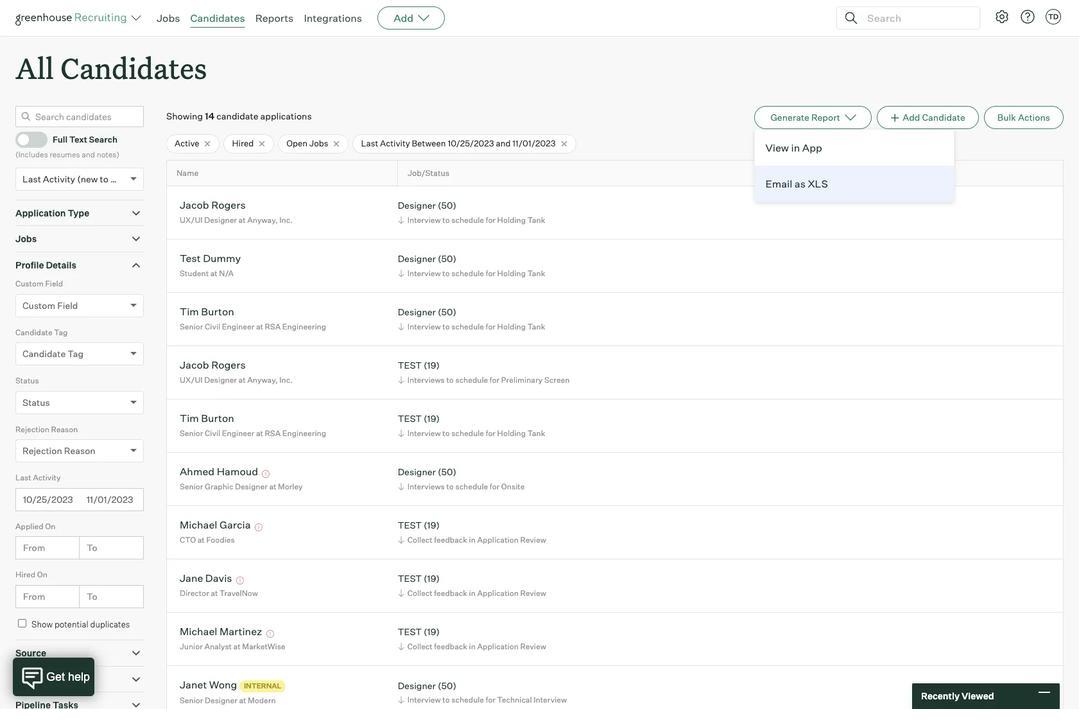 Task type: vqa. For each thing, say whether or not it's contained in the screenshot.
the bottommost Scorecard
no



Task type: describe. For each thing, give the bounding box(es) containing it.
td button
[[1046, 9, 1062, 24]]

bulk actions
[[998, 112, 1051, 123]]

app
[[803, 141, 823, 154]]

interviews for designer
[[408, 482, 445, 491]]

profile details
[[15, 259, 76, 270]]

text
[[69, 134, 87, 144]]

tim burton link for designer
[[180, 305, 234, 320]]

to inside designer (50) interviews to schedule for onsite
[[447, 482, 454, 491]]

Search text field
[[864, 9, 968, 27]]

reports link
[[255, 12, 294, 24]]

(19) inside test (19) interviews to schedule for preliminary screen
[[424, 360, 440, 371]]

show potential duplicates
[[31, 619, 130, 629]]

add candidate
[[903, 112, 966, 123]]

email
[[766, 177, 793, 190]]

application for michael martinez
[[477, 642, 519, 651]]

2 vertical spatial activity
[[33, 473, 61, 482]]

director at travelnow
[[180, 588, 258, 598]]

all
[[15, 49, 54, 87]]

for inside test (19) interview to schedule for holding tank
[[486, 428, 496, 438]]

bulk actions link
[[984, 106, 1064, 129]]

internal
[[244, 681, 282, 690]]

preliminary
[[501, 375, 543, 385]]

test inside test (19) interviews to schedule for preliminary screen
[[398, 360, 422, 371]]

0 vertical spatial candidate tag
[[15, 327, 68, 337]]

test (19) interviews to schedule for preliminary screen
[[398, 360, 570, 385]]

ahmed hamoud link
[[180, 465, 258, 480]]

show
[[31, 619, 53, 629]]

tim burton link for test
[[180, 412, 234, 427]]

between
[[412, 138, 446, 148]]

n/a
[[219, 268, 234, 278]]

1 horizontal spatial and
[[496, 138, 511, 148]]

candidate reports are now available! apply filters and select "view in app" element
[[755, 106, 872, 129]]

review for michael martinez
[[520, 642, 546, 651]]

from for hired
[[23, 591, 45, 602]]

viewed
[[962, 691, 995, 701]]

michael garcia has been in application review for more than 5 days image
[[253, 524, 265, 531]]

details
[[46, 259, 76, 270]]

collect feedback in application review link for michael garcia
[[396, 534, 550, 546]]

test for davis
[[398, 573, 422, 584]]

test dummy link
[[180, 252, 241, 267]]

jacob for designer (50)
[[180, 199, 209, 212]]

1 vertical spatial 10/25/2023
[[23, 494, 73, 505]]

garcia
[[220, 519, 251, 531]]

1 holding from the top
[[497, 215, 526, 225]]

rogers for test (19)
[[211, 359, 246, 371]]

Search candidates field
[[15, 106, 144, 127]]

cto at foodies
[[180, 535, 235, 545]]

designer (50) interview to schedule for holding tank for dummy
[[398, 253, 545, 278]]

open
[[287, 138, 308, 148]]

burton for test
[[201, 412, 234, 425]]

candidate inside add candidate link
[[923, 112, 966, 123]]

ahmed
[[180, 465, 215, 478]]

last activity between 10/25/2023 and 11/01/2023
[[361, 138, 556, 148]]

activity for between
[[380, 138, 410, 148]]

td
[[1049, 12, 1059, 21]]

(50) inside designer (50) interview to schedule for technical interview
[[438, 680, 457, 691]]

resumes
[[50, 150, 80, 159]]

from for applied
[[23, 542, 45, 553]]

tank for tim burton link associated with test
[[528, 428, 545, 438]]

xls
[[808, 177, 829, 190]]

view in app link
[[756, 130, 955, 166]]

designer (50) interviews to schedule for onsite
[[398, 467, 525, 491]]

michael martinez
[[180, 625, 262, 638]]

generate report button
[[755, 106, 872, 129]]

applied
[[15, 521, 43, 531]]

jacob rogers ux/ui designer at anyway, inc. for test (19)
[[180, 359, 293, 385]]

email as xls
[[766, 177, 829, 190]]

test for garcia
[[398, 520, 422, 531]]

as
[[795, 177, 806, 190]]

test (19) collect feedback in application review for michael garcia
[[398, 520, 546, 545]]

ahmed hamoud
[[180, 465, 258, 478]]

open jobs
[[287, 138, 328, 148]]

michael martinez has been in application review for more than 5 days image
[[264, 630, 276, 638]]

Show potential duplicates checkbox
[[18, 619, 26, 627]]

engineer for test (19)
[[222, 428, 255, 438]]

to for applied on
[[87, 542, 97, 553]]

graphic
[[205, 482, 233, 491]]

job/status
[[408, 168, 450, 178]]

1 vertical spatial field
[[57, 300, 78, 311]]

holding inside test (19) interview to schedule for holding tank
[[497, 428, 526, 438]]

1 vertical spatial jobs
[[309, 138, 328, 148]]

greenhouse recruiting image
[[15, 10, 131, 26]]

collect for michael garcia
[[408, 535, 433, 545]]

jane
[[180, 572, 203, 585]]

morley
[[278, 482, 303, 491]]

report
[[812, 112, 841, 123]]

janet
[[180, 678, 207, 691]]

reports
[[255, 12, 294, 24]]

add button
[[378, 6, 445, 30]]

1 vertical spatial rejection reason
[[22, 445, 96, 456]]

0 vertical spatial reason
[[51, 424, 78, 434]]

(includes
[[15, 150, 48, 159]]

old)
[[110, 173, 127, 184]]

senior graphic designer at morley
[[180, 482, 303, 491]]

for inside designer (50) interview to schedule for technical interview
[[486, 695, 496, 705]]

davis
[[205, 572, 232, 585]]

to for hired on
[[87, 591, 97, 602]]

full text search (includes resumes and notes)
[[15, 134, 119, 159]]

1 designer (50) interview to schedule for holding tank from the top
[[398, 200, 545, 225]]

showing 14 candidate applications
[[166, 111, 312, 122]]

(19) for jane davis
[[424, 573, 440, 584]]

interviews to schedule for onsite link
[[396, 480, 528, 493]]

in for jane davis
[[469, 588, 476, 598]]

feedback for michael martinez
[[434, 642, 468, 651]]

schedule inside designer (50) interview to schedule for technical interview
[[452, 695, 484, 705]]

interview to schedule for holding tank link for designer (50) jacob rogers link
[[396, 214, 549, 226]]

collect feedback in application review link for jane davis
[[396, 587, 550, 599]]

jacob for test (19)
[[180, 359, 209, 371]]

0 horizontal spatial jobs
[[15, 233, 37, 244]]

interviews for test
[[408, 375, 445, 385]]

interview to schedule for holding tank link for the test dummy link
[[396, 267, 549, 279]]

schedule inside test (19) interviews to schedule for preliminary screen
[[456, 375, 488, 385]]

hamoud
[[217, 465, 258, 478]]

applied on
[[15, 521, 55, 531]]

interview to schedule for technical interview link
[[396, 694, 570, 706]]

schedule inside designer (50) interviews to schedule for onsite
[[456, 482, 488, 491]]

tank for tim burton link related to designer
[[528, 322, 545, 331]]

michael for michael garcia
[[180, 519, 217, 531]]

last activity (new to old) option
[[22, 173, 127, 184]]

3 holding from the top
[[497, 322, 526, 331]]

interview to schedule for holding tank link for tim burton link associated with test
[[396, 427, 549, 439]]

test for martinez
[[398, 626, 422, 637]]

application for jane davis
[[477, 588, 519, 598]]

jane davis
[[180, 572, 232, 585]]

td button
[[1044, 6, 1064, 27]]

at inside test dummy student at n/a
[[210, 268, 218, 278]]

0 vertical spatial 11/01/2023
[[513, 138, 556, 148]]

dummy
[[203, 252, 241, 265]]

interview to schedule for holding tank link for tim burton link related to designer
[[396, 320, 549, 333]]

0 vertical spatial 10/25/2023
[[448, 138, 494, 148]]

civil for designer (50)
[[205, 322, 220, 331]]

configure image
[[995, 9, 1010, 24]]

inc. for designer (50)
[[280, 215, 293, 225]]

bulk
[[998, 112, 1017, 123]]

responsibility
[[15, 673, 78, 684]]

jane davis link
[[180, 572, 232, 587]]

recently
[[922, 691, 960, 701]]

test (19) collect feedback in application review for michael martinez
[[398, 626, 546, 651]]

source
[[15, 647, 46, 658]]

designer (50) interview to schedule for holding tank for burton
[[398, 307, 545, 331]]

candidate tag element
[[15, 326, 144, 375]]

on for applied on
[[45, 521, 55, 531]]

0 vertical spatial rejection
[[15, 424, 49, 434]]

2 vertical spatial candidate
[[22, 348, 66, 359]]

profile
[[15, 259, 44, 270]]

michael garcia
[[180, 519, 251, 531]]

0 vertical spatial rejection reason
[[15, 424, 78, 434]]

ux/ui for designer (50)
[[180, 215, 203, 225]]

application for michael garcia
[[477, 535, 519, 545]]

generate report
[[771, 112, 841, 123]]

custom field element
[[15, 278, 144, 326]]

0 vertical spatial custom
[[15, 279, 44, 288]]

michael garcia link
[[180, 519, 251, 533]]

(19) for michael garcia
[[424, 520, 440, 531]]

tim for test
[[180, 412, 199, 425]]

in inside generate report menu
[[792, 141, 800, 154]]

last for last activity
[[15, 473, 31, 482]]

janet wong link
[[180, 678, 237, 693]]

test inside test (19) interview to schedule for holding tank
[[398, 413, 422, 424]]

designer inside designer (50) interviews to schedule for onsite
[[398, 467, 436, 477]]

1 vertical spatial custom field
[[22, 300, 78, 311]]

4 senior from the top
[[180, 695, 203, 705]]

status element
[[15, 375, 144, 423]]

travelnow
[[220, 588, 258, 598]]

2 holding from the top
[[497, 268, 526, 278]]

ahmed hamoud has been in onsite for more than 21 days image
[[260, 470, 272, 478]]

1 tank from the top
[[528, 215, 545, 225]]

duplicates
[[90, 619, 130, 629]]

name
[[177, 168, 199, 178]]

activity for (new
[[43, 173, 75, 184]]

jacob rogers ux/ui designer at anyway, inc. for designer (50)
[[180, 199, 293, 225]]

designer (50) interview to schedule for technical interview
[[398, 680, 567, 705]]

1 senior from the top
[[180, 322, 203, 331]]

student
[[180, 268, 209, 278]]

senior designer at modern
[[180, 695, 276, 705]]

1 vertical spatial tag
[[68, 348, 83, 359]]



Task type: locate. For each thing, give the bounding box(es) containing it.
1 vertical spatial and
[[82, 150, 95, 159]]

jane davis has been in application review for more than 5 days image
[[234, 577, 246, 585]]

2 test from the top
[[398, 413, 422, 424]]

2 civil from the top
[[205, 428, 220, 438]]

1 vertical spatial feedback
[[434, 588, 468, 598]]

in for michael garcia
[[469, 535, 476, 545]]

interviews
[[408, 375, 445, 385], [408, 482, 445, 491]]

(50) for senior graphic designer at morley
[[438, 467, 457, 477]]

jacob
[[180, 199, 209, 212], [180, 359, 209, 371]]

3 (19) from the top
[[424, 520, 440, 531]]

status down the candidate tag element
[[15, 376, 39, 385]]

tim for designer
[[180, 305, 199, 318]]

2 vertical spatial review
[[520, 642, 546, 651]]

2 vertical spatial collect
[[408, 642, 433, 651]]

hired on
[[15, 570, 47, 579]]

martinez
[[220, 625, 262, 638]]

2 anyway, from the top
[[247, 375, 278, 385]]

activity left the between
[[380, 138, 410, 148]]

1 vertical spatial civil
[[205, 428, 220, 438]]

candidate down custom field element at the left of the page
[[15, 327, 52, 337]]

1 michael from the top
[[180, 519, 217, 531]]

field
[[45, 279, 63, 288], [57, 300, 78, 311]]

director
[[180, 588, 209, 598]]

1 interview to schedule for holding tank link from the top
[[396, 214, 549, 226]]

jacob rogers link for test (19)
[[180, 359, 246, 373]]

civil down n/a
[[205, 322, 220, 331]]

1 review from the top
[[520, 535, 546, 545]]

feedback for jane davis
[[434, 588, 468, 598]]

last down (includes
[[22, 173, 41, 184]]

application
[[15, 207, 66, 218], [477, 535, 519, 545], [477, 588, 519, 598], [477, 642, 519, 651]]

test (19) collect feedback in application review for jane davis
[[398, 573, 546, 598]]

senior down student
[[180, 322, 203, 331]]

3 designer (50) interview to schedule for holding tank from the top
[[398, 307, 545, 331]]

0 horizontal spatial and
[[82, 150, 95, 159]]

burton
[[201, 305, 234, 318], [201, 412, 234, 425]]

technical
[[497, 695, 532, 705]]

candidate left bulk
[[923, 112, 966, 123]]

in
[[792, 141, 800, 154], [469, 535, 476, 545], [469, 588, 476, 598], [469, 642, 476, 651]]

hired down showing 14 candidate applications
[[232, 138, 254, 148]]

1 vertical spatial burton
[[201, 412, 234, 425]]

applications
[[260, 111, 312, 122]]

0 vertical spatial candidate
[[923, 112, 966, 123]]

activity down rejection reason element
[[33, 473, 61, 482]]

2 jacob rogers ux/ui designer at anyway, inc. from the top
[[180, 359, 293, 385]]

(19)
[[424, 360, 440, 371], [424, 413, 440, 424], [424, 520, 440, 531], [424, 573, 440, 584], [424, 626, 440, 637]]

on for hired on
[[37, 570, 47, 579]]

2 rsa from the top
[[265, 428, 281, 438]]

1 inc. from the top
[[280, 215, 293, 225]]

3 collect from the top
[[408, 642, 433, 651]]

5 (50) from the top
[[438, 680, 457, 691]]

2 vertical spatial jobs
[[15, 233, 37, 244]]

on right applied at bottom
[[45, 521, 55, 531]]

last up applied at bottom
[[15, 473, 31, 482]]

and
[[496, 138, 511, 148], [82, 150, 95, 159]]

and inside 'full text search (includes resumes and notes)'
[[82, 150, 95, 159]]

modern
[[248, 695, 276, 705]]

0 vertical spatial burton
[[201, 305, 234, 318]]

1 vertical spatial review
[[520, 588, 546, 598]]

inc. for test (19)
[[280, 375, 293, 385]]

tim burton link down student
[[180, 305, 234, 320]]

civil for test (19)
[[205, 428, 220, 438]]

jacob rogers ux/ui designer at anyway, inc.
[[180, 199, 293, 225], [180, 359, 293, 385]]

0 vertical spatial test (19) collect feedback in application review
[[398, 520, 546, 545]]

candidates link
[[190, 12, 245, 24]]

from down hired on
[[23, 591, 45, 602]]

1 vertical spatial candidates
[[60, 49, 207, 87]]

active
[[175, 138, 199, 148]]

ux/ui for test (19)
[[180, 375, 203, 385]]

0 vertical spatial engineering
[[282, 322, 326, 331]]

jacob rogers link for designer (50)
[[180, 199, 246, 213]]

1 collect feedback in application review link from the top
[[396, 534, 550, 546]]

engineer for designer (50)
[[222, 322, 255, 331]]

tim burton senior civil engineer at rsa engineering for test
[[180, 412, 326, 438]]

tag up status element
[[68, 348, 83, 359]]

2 interview to schedule for holding tank link from the top
[[396, 267, 549, 279]]

test
[[398, 360, 422, 371], [398, 413, 422, 424], [398, 520, 422, 531], [398, 573, 422, 584], [398, 626, 422, 637]]

tim down student
[[180, 305, 199, 318]]

1 horizontal spatial 11/01/2023
[[513, 138, 556, 148]]

4 interview to schedule for holding tank link from the top
[[396, 427, 549, 439]]

2 (50) from the top
[[438, 253, 457, 264]]

tank
[[528, 215, 545, 225], [528, 268, 545, 278], [528, 322, 545, 331], [528, 428, 545, 438]]

hired up show potential duplicates option
[[15, 570, 35, 579]]

rejection reason element
[[15, 423, 144, 472]]

generate
[[771, 112, 810, 123]]

custom down "profile details"
[[22, 300, 55, 311]]

0 vertical spatial civil
[[205, 322, 220, 331]]

hired for hired on
[[15, 570, 35, 579]]

candidate up status element
[[22, 348, 66, 359]]

for inside test (19) interviews to schedule for preliminary screen
[[490, 375, 500, 385]]

(new
[[77, 173, 98, 184]]

burton for designer
[[201, 305, 234, 318]]

burton up ahmed hamoud
[[201, 412, 234, 425]]

civil up ahmed hamoud
[[205, 428, 220, 438]]

3 (50) from the top
[[438, 307, 457, 318]]

michael up junior
[[180, 625, 217, 638]]

0 vertical spatial status
[[15, 376, 39, 385]]

engineer down n/a
[[222, 322, 255, 331]]

1 vertical spatial 11/01/2023
[[87, 494, 133, 505]]

(50) for senior civil engineer at rsa engineering
[[438, 307, 457, 318]]

1 horizontal spatial hired
[[232, 138, 254, 148]]

0 vertical spatial last
[[361, 138, 378, 148]]

(50)
[[438, 200, 457, 211], [438, 253, 457, 264], [438, 307, 457, 318], [438, 467, 457, 477], [438, 680, 457, 691]]

1 horizontal spatial add
[[903, 112, 921, 123]]

1 tim from the top
[[180, 305, 199, 318]]

1 to from the top
[[87, 542, 97, 553]]

1 vertical spatial rejection
[[22, 445, 62, 456]]

1 tim burton link from the top
[[180, 305, 234, 320]]

0 horizontal spatial 11/01/2023
[[87, 494, 133, 505]]

potential
[[55, 619, 88, 629]]

last for last activity (new to old)
[[22, 173, 41, 184]]

1 civil from the top
[[205, 322, 220, 331]]

1 jacob rogers ux/ui designer at anyway, inc. from the top
[[180, 199, 293, 225]]

1 collect from the top
[[408, 535, 433, 545]]

0 vertical spatial jacob rogers link
[[180, 199, 246, 213]]

ux/ui
[[180, 215, 203, 225], [180, 375, 203, 385]]

2 collect from the top
[[408, 588, 433, 598]]

2 test (19) collect feedback in application review from the top
[[398, 573, 546, 598]]

3 feedback from the top
[[434, 642, 468, 651]]

tag
[[54, 327, 68, 337], [68, 348, 83, 359]]

collect feedback in application review link for michael martinez
[[396, 640, 550, 652]]

14
[[205, 111, 215, 122]]

2 tim from the top
[[180, 412, 199, 425]]

1 anyway, from the top
[[247, 215, 278, 225]]

1 vertical spatial on
[[37, 570, 47, 579]]

test (19) interview to schedule for holding tank
[[398, 413, 545, 438]]

1 vertical spatial rogers
[[211, 359, 246, 371]]

1 rogers from the top
[[211, 199, 246, 212]]

2 engineering from the top
[[282, 428, 326, 438]]

rejection reason up 'last activity'
[[22, 445, 96, 456]]

application type
[[15, 207, 89, 218]]

review for michael garcia
[[520, 535, 546, 545]]

10/25/2023 down 'last activity'
[[23, 494, 73, 505]]

1 tim burton senior civil engineer at rsa engineering from the top
[[180, 305, 326, 331]]

2 michael from the top
[[180, 625, 217, 638]]

2 interviews from the top
[[408, 482, 445, 491]]

rejection reason down status element
[[15, 424, 78, 434]]

generate report menu
[[755, 129, 955, 202]]

candidates right the jobs link
[[190, 12, 245, 24]]

4 (19) from the top
[[424, 573, 440, 584]]

rsa for test (19)
[[265, 428, 281, 438]]

marketwise
[[242, 642, 285, 651]]

junior
[[180, 642, 203, 651]]

4 tank from the top
[[528, 428, 545, 438]]

2 vertical spatial designer (50) interview to schedule for holding tank
[[398, 307, 545, 331]]

1 vertical spatial last
[[22, 173, 41, 184]]

1 (19) from the top
[[424, 360, 440, 371]]

last for last activity between 10/25/2023 and 11/01/2023
[[361, 138, 378, 148]]

0 vertical spatial rsa
[[265, 322, 281, 331]]

review for jane davis
[[520, 588, 546, 598]]

to inside test (19) interviews to schedule for preliminary screen
[[447, 375, 454, 385]]

1 vertical spatial status
[[22, 397, 50, 408]]

all candidates
[[15, 49, 207, 87]]

activity down resumes
[[43, 173, 75, 184]]

0 vertical spatial feedback
[[434, 535, 468, 545]]

0 vertical spatial review
[[520, 535, 546, 545]]

on
[[45, 521, 55, 531], [37, 570, 47, 579]]

onsite
[[501, 482, 525, 491]]

jacob rogers link
[[180, 199, 246, 213], [180, 359, 246, 373]]

0 vertical spatial designer (50) interview to schedule for holding tank
[[398, 200, 545, 225]]

1 vertical spatial hired
[[15, 570, 35, 579]]

anyway, for test (19)
[[247, 375, 278, 385]]

1 vertical spatial collect feedback in application review link
[[396, 587, 550, 599]]

jobs right the open
[[309, 138, 328, 148]]

engineering for designer (50)
[[282, 322, 326, 331]]

5 test from the top
[[398, 626, 422, 637]]

2 collect feedback in application review link from the top
[[396, 587, 550, 599]]

tim burton link up ahmed on the bottom of the page
[[180, 412, 234, 427]]

1 horizontal spatial 10/25/2023
[[448, 138, 494, 148]]

1 vertical spatial activity
[[43, 173, 75, 184]]

2 ux/ui from the top
[[180, 375, 203, 385]]

1 vertical spatial engineering
[[282, 428, 326, 438]]

0 vertical spatial interviews
[[408, 375, 445, 385]]

(50) inside designer (50) interviews to schedule for onsite
[[438, 467, 457, 477]]

3 test (19) collect feedback in application review from the top
[[398, 626, 546, 651]]

cto
[[180, 535, 196, 545]]

last activity
[[15, 473, 61, 482]]

0 vertical spatial jacob
[[180, 199, 209, 212]]

3 test from the top
[[398, 520, 422, 531]]

0 vertical spatial on
[[45, 521, 55, 531]]

0 vertical spatial tim
[[180, 305, 199, 318]]

to
[[100, 173, 108, 184], [443, 215, 450, 225], [443, 268, 450, 278], [443, 322, 450, 331], [447, 375, 454, 385], [443, 428, 450, 438], [447, 482, 454, 491], [443, 695, 450, 705]]

tag down custom field element at the left of the page
[[54, 327, 68, 337]]

(50) for student at n/a
[[438, 253, 457, 264]]

michael for michael martinez
[[180, 625, 217, 638]]

interview inside test (19) interview to schedule for holding tank
[[408, 428, 441, 438]]

1 from from the top
[[23, 542, 45, 553]]

1 burton from the top
[[201, 305, 234, 318]]

view
[[766, 141, 789, 154]]

interviews inside test (19) interviews to schedule for preliminary screen
[[408, 375, 445, 385]]

0 vertical spatial hired
[[232, 138, 254, 148]]

senior down "janet"
[[180, 695, 203, 705]]

1 vertical spatial rsa
[[265, 428, 281, 438]]

2 jacob from the top
[[180, 359, 209, 371]]

0 vertical spatial collect
[[408, 535, 433, 545]]

candidate tag
[[15, 327, 68, 337], [22, 348, 83, 359]]

feedback for michael garcia
[[434, 535, 468, 545]]

1 vertical spatial test (19) collect feedback in application review
[[398, 573, 546, 598]]

integrations
[[304, 12, 362, 24]]

1 vertical spatial tim burton senior civil engineer at rsa engineering
[[180, 412, 326, 438]]

michael
[[180, 519, 217, 531], [180, 625, 217, 638]]

candidate tag down custom field element at the left of the page
[[15, 327, 68, 337]]

1 rsa from the top
[[265, 322, 281, 331]]

10/25/2023 right the between
[[448, 138, 494, 148]]

add candidate link
[[877, 106, 979, 129]]

for
[[486, 215, 496, 225], [486, 268, 496, 278], [486, 322, 496, 331], [490, 375, 500, 385], [486, 428, 496, 438], [490, 482, 500, 491], [486, 695, 496, 705]]

1 vertical spatial add
[[903, 112, 921, 123]]

0 vertical spatial anyway,
[[247, 215, 278, 225]]

0 vertical spatial inc.
[[280, 215, 293, 225]]

2 vertical spatial collect feedback in application review link
[[396, 640, 550, 652]]

add for add
[[394, 12, 414, 24]]

1 engineering from the top
[[282, 322, 326, 331]]

5 (19) from the top
[[424, 626, 440, 637]]

engineering for test (19)
[[282, 428, 326, 438]]

2 to from the top
[[87, 591, 97, 602]]

0 vertical spatial candidates
[[190, 12, 245, 24]]

on down the applied on on the bottom of page
[[37, 570, 47, 579]]

interviews inside designer (50) interviews to schedule for onsite
[[408, 482, 445, 491]]

2 senior from the top
[[180, 428, 203, 438]]

1 vertical spatial candidate tag
[[22, 348, 83, 359]]

0 vertical spatial custom field
[[15, 279, 63, 288]]

hired for hired
[[232, 138, 254, 148]]

rsa for designer (50)
[[265, 322, 281, 331]]

candidate tag up status element
[[22, 348, 83, 359]]

tank for the test dummy link
[[528, 268, 545, 278]]

burton down n/a
[[201, 305, 234, 318]]

3 interview to schedule for holding tank link from the top
[[396, 320, 549, 333]]

2 vertical spatial last
[[15, 473, 31, 482]]

screen
[[545, 375, 570, 385]]

1 vertical spatial tim
[[180, 412, 199, 425]]

3 review from the top
[[520, 642, 546, 651]]

2 horizontal spatial jobs
[[309, 138, 328, 148]]

2 jacob rogers link from the top
[[180, 359, 246, 373]]

collect
[[408, 535, 433, 545], [408, 588, 433, 598], [408, 642, 433, 651]]

anyway,
[[247, 215, 278, 225], [247, 375, 278, 385]]

1 jacob rogers link from the top
[[180, 199, 246, 213]]

0 horizontal spatial add
[[394, 12, 414, 24]]

2 rogers from the top
[[211, 359, 246, 371]]

1 vertical spatial custom
[[22, 300, 55, 311]]

rogers for designer (50)
[[211, 199, 246, 212]]

tim burton senior civil engineer at rsa engineering for designer
[[180, 305, 326, 331]]

1 vertical spatial anyway,
[[247, 375, 278, 385]]

2 vertical spatial test (19) collect feedback in application review
[[398, 626, 546, 651]]

3 senior from the top
[[180, 482, 203, 491]]

1 jacob from the top
[[180, 199, 209, 212]]

2 from from the top
[[23, 591, 45, 602]]

1 vertical spatial interviews
[[408, 482, 445, 491]]

full
[[53, 134, 68, 144]]

2 designer (50) interview to schedule for holding tank from the top
[[398, 253, 545, 278]]

0 vertical spatial activity
[[380, 138, 410, 148]]

1 vertical spatial tim burton link
[[180, 412, 234, 427]]

1 vertical spatial candidate
[[15, 327, 52, 337]]

2 tim burton senior civil engineer at rsa engineering from the top
[[180, 412, 326, 438]]

1 vertical spatial jacob
[[180, 359, 209, 371]]

tim burton senior civil engineer at rsa engineering down n/a
[[180, 305, 326, 331]]

add inside popup button
[[394, 12, 414, 24]]

candidates down the jobs link
[[60, 49, 207, 87]]

1 engineer from the top
[[222, 322, 255, 331]]

anyway, for designer (50)
[[247, 215, 278, 225]]

janet wong
[[180, 678, 237, 691]]

integrations link
[[304, 12, 362, 24]]

0 vertical spatial jacob rogers ux/ui designer at anyway, inc.
[[180, 199, 293, 225]]

0 horizontal spatial 10/25/2023
[[23, 494, 73, 505]]

1 test from the top
[[398, 360, 422, 371]]

1 horizontal spatial jobs
[[157, 12, 180, 24]]

2 tank from the top
[[528, 268, 545, 278]]

for inside designer (50) interviews to schedule for onsite
[[490, 482, 500, 491]]

0 vertical spatial field
[[45, 279, 63, 288]]

inc.
[[280, 215, 293, 225], [280, 375, 293, 385]]

0 vertical spatial tim burton senior civil engineer at rsa engineering
[[180, 305, 326, 331]]

engineer
[[222, 322, 255, 331], [222, 428, 255, 438]]

collect for jane davis
[[408, 588, 433, 598]]

add for add candidate
[[903, 112, 921, 123]]

0 horizontal spatial hired
[[15, 570, 35, 579]]

2 feedback from the top
[[434, 588, 468, 598]]

1 vertical spatial inc.
[[280, 375, 293, 385]]

holding
[[497, 215, 526, 225], [497, 268, 526, 278], [497, 322, 526, 331], [497, 428, 526, 438]]

0 vertical spatial tim burton link
[[180, 305, 234, 320]]

0 vertical spatial engineer
[[222, 322, 255, 331]]

view in app
[[766, 141, 823, 154]]

1 (50) from the top
[[438, 200, 457, 211]]

0 vertical spatial and
[[496, 138, 511, 148]]

3 collect feedback in application review link from the top
[[396, 640, 550, 652]]

custom down profile
[[15, 279, 44, 288]]

last activity (new to old)
[[22, 173, 127, 184]]

showing
[[166, 111, 203, 122]]

status up rejection reason element
[[22, 397, 50, 408]]

senior up ahmed on the bottom of the page
[[180, 428, 203, 438]]

0 vertical spatial tag
[[54, 327, 68, 337]]

1 interviews from the top
[[408, 375, 445, 385]]

0 vertical spatial michael
[[180, 519, 217, 531]]

to inside designer (50) interview to schedule for technical interview
[[443, 695, 450, 705]]

jobs
[[157, 12, 180, 24], [309, 138, 328, 148], [15, 233, 37, 244]]

(19) for michael martinez
[[424, 626, 440, 637]]

in for michael martinez
[[469, 642, 476, 651]]

senior
[[180, 322, 203, 331], [180, 428, 203, 438], [180, 482, 203, 491], [180, 695, 203, 705]]

1 ux/ui from the top
[[180, 215, 203, 225]]

2 engineer from the top
[[222, 428, 255, 438]]

0 vertical spatial ux/ui
[[180, 215, 203, 225]]

senior down ahmed on the bottom of the page
[[180, 482, 203, 491]]

1 test (19) collect feedback in application review from the top
[[398, 520, 546, 545]]

11/01/2023
[[513, 138, 556, 148], [87, 494, 133, 505]]

1 vertical spatial reason
[[64, 445, 96, 456]]

0 vertical spatial to
[[87, 542, 97, 553]]

schedule inside test (19) interview to schedule for holding tank
[[452, 428, 484, 438]]

4 test from the top
[[398, 573, 422, 584]]

designer inside designer (50) interview to schedule for technical interview
[[398, 680, 436, 691]]

status
[[15, 376, 39, 385], [22, 397, 50, 408]]

1 vertical spatial jacob rogers ux/ui designer at anyway, inc.
[[180, 359, 293, 385]]

interviews to schedule for preliminary screen link
[[396, 374, 573, 386]]

(19) inside test (19) interview to schedule for holding tank
[[424, 413, 440, 424]]

jobs up profile
[[15, 233, 37, 244]]

2 (19) from the top
[[424, 413, 440, 424]]

from down the applied on on the bottom of page
[[23, 542, 45, 553]]

1 feedback from the top
[[434, 535, 468, 545]]

4 holding from the top
[[497, 428, 526, 438]]

checkmark image
[[21, 134, 31, 143]]

0 vertical spatial collect feedback in application review link
[[396, 534, 550, 546]]

0 vertical spatial jobs
[[157, 12, 180, 24]]

0 vertical spatial add
[[394, 12, 414, 24]]

to inside test (19) interview to schedule for holding tank
[[443, 428, 450, 438]]

3 tank from the top
[[528, 322, 545, 331]]

civil
[[205, 322, 220, 331], [205, 428, 220, 438]]

collect for michael martinez
[[408, 642, 433, 651]]

rsa
[[265, 322, 281, 331], [265, 428, 281, 438]]

4 (50) from the top
[[438, 467, 457, 477]]

2 vertical spatial feedback
[[434, 642, 468, 651]]

tim burton senior civil engineer at rsa engineering up hamoud
[[180, 412, 326, 438]]

2 inc. from the top
[[280, 375, 293, 385]]

2 review from the top
[[520, 588, 546, 598]]

last left the between
[[361, 138, 378, 148]]

email as xls link
[[756, 166, 955, 202]]

tim up ahmed on the bottom of the page
[[180, 412, 199, 425]]

test dummy student at n/a
[[180, 252, 241, 278]]

rejection reason
[[15, 424, 78, 434], [22, 445, 96, 456]]

michael up cto at foodies
[[180, 519, 217, 531]]

2 tim burton link from the top
[[180, 412, 234, 427]]

interview to schedule for holding tank link
[[396, 214, 549, 226], [396, 267, 549, 279], [396, 320, 549, 333], [396, 427, 549, 439]]

jobs left the candidates link
[[157, 12, 180, 24]]

tank inside test (19) interview to schedule for holding tank
[[528, 428, 545, 438]]

2 burton from the top
[[201, 412, 234, 425]]

engineer up hamoud
[[222, 428, 255, 438]]



